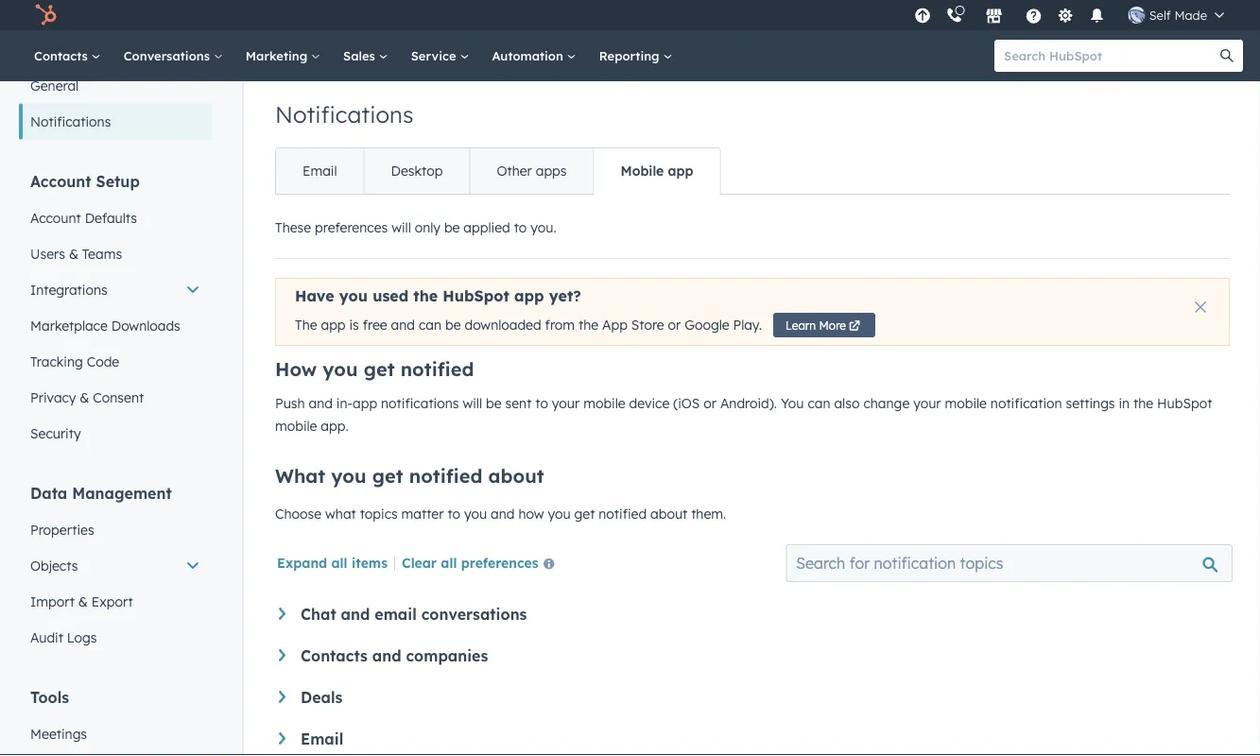 Task type: describe. For each thing, give the bounding box(es) containing it.
code
[[87, 353, 119, 370]]

caret image
[[279, 733, 285, 745]]

& for consent
[[80, 389, 89, 406]]

these preferences will only be applied to you.
[[275, 219, 556, 236]]

1 vertical spatial email
[[301, 730, 343, 749]]

Search HubSpot search field
[[994, 40, 1226, 72]]

navigation containing email
[[275, 147, 721, 195]]

you right how
[[548, 506, 571, 522]]

help button
[[1018, 0, 1050, 30]]

& for export
[[78, 593, 88, 610]]

marketplaces button
[[974, 0, 1014, 30]]

account for account defaults
[[30, 209, 81, 226]]

data management element
[[19, 483, 212, 656]]

google
[[685, 317, 729, 333]]

calling icon image
[[946, 7, 963, 24]]

email inside button
[[302, 163, 337, 179]]

0 vertical spatial preferences
[[315, 219, 388, 236]]

learn more link
[[773, 313, 875, 337]]

get for what
[[372, 464, 403, 488]]

other apps button
[[469, 148, 593, 194]]

expand all items
[[277, 554, 388, 571]]

notifications button
[[1081, 0, 1113, 30]]

contacts link
[[23, 30, 112, 81]]

be for will
[[486, 395, 502, 412]]

calling icon button
[[938, 3, 971, 28]]

email button
[[279, 730, 1226, 749]]

downloads
[[111, 317, 180, 334]]

learn
[[786, 318, 816, 332]]

yet?
[[549, 286, 581, 305]]

push and in-app notifications will be sent to your mobile device (ios or android). you can also change your mobile notification settings in the hubspot mobile app.
[[275, 395, 1212, 434]]

export
[[91, 593, 133, 610]]

reporting link
[[588, 30, 684, 81]]

account defaults link
[[19, 200, 212, 236]]

applied
[[464, 219, 510, 236]]

and left how
[[491, 506, 515, 522]]

audit logs
[[30, 629, 97, 646]]

and for companies
[[372, 647, 401, 665]]

matter
[[401, 506, 444, 522]]

contacts and companies
[[301, 647, 488, 665]]

marketplace downloads link
[[19, 308, 212, 344]]

hubspot inside push and in-app notifications will be sent to your mobile device (ios or android). you can also change your mobile notification settings in the hubspot mobile app.
[[1157, 395, 1212, 412]]

what
[[275, 464, 325, 488]]

deals button
[[279, 688, 1226, 707]]

downloaded
[[465, 317, 541, 333]]

0 horizontal spatial to
[[447, 506, 460, 522]]

automation link
[[481, 30, 588, 81]]

upgrade image
[[914, 8, 931, 25]]

other
[[497, 163, 532, 179]]

mobile app button
[[593, 148, 720, 194]]

general
[[30, 77, 79, 94]]

the app is free and can be downloaded from the app store or google play.
[[295, 317, 762, 333]]

from
[[545, 317, 575, 333]]

notified for how you get notified
[[400, 357, 474, 381]]

and for email
[[341, 605, 370, 624]]

0 horizontal spatial the
[[413, 286, 438, 305]]

0 vertical spatial be
[[444, 219, 460, 236]]

search image
[[1220, 49, 1234, 62]]

app left the is
[[321, 317, 346, 333]]

0 horizontal spatial will
[[391, 219, 411, 236]]

you
[[781, 395, 804, 412]]

marketplace
[[30, 317, 108, 334]]

have you used the hubspot app yet? alert
[[275, 278, 1230, 346]]

marketing
[[246, 48, 311, 63]]

sales
[[343, 48, 379, 63]]

notifications inside notifications link
[[30, 113, 111, 130]]

management
[[72, 484, 172, 502]]

android).
[[720, 395, 777, 412]]

chat
[[301, 605, 336, 624]]

mobile app
[[621, 163, 693, 179]]

play.
[[733, 317, 762, 333]]

account setup element
[[19, 171, 212, 451]]

import & export link
[[19, 584, 212, 620]]

in
[[1119, 395, 1130, 412]]

1 horizontal spatial mobile
[[583, 395, 625, 412]]

used
[[373, 286, 409, 305]]

defaults
[[85, 209, 137, 226]]

objects
[[30, 557, 78, 574]]

0 horizontal spatial mobile
[[275, 418, 317, 434]]

what you get notified about
[[275, 464, 544, 488]]

properties
[[30, 521, 94, 538]]

search button
[[1211, 40, 1243, 72]]

device
[[629, 395, 670, 412]]

all for expand
[[331, 554, 348, 571]]

expand
[[277, 554, 327, 571]]

caret image for chat
[[279, 608, 285, 620]]

import
[[30, 593, 75, 610]]

account setup
[[30, 172, 140, 190]]

0 vertical spatial about
[[488, 464, 544, 488]]

2 horizontal spatial mobile
[[945, 395, 987, 412]]

the
[[295, 317, 317, 333]]

1 vertical spatial about
[[650, 506, 687, 522]]

notifications
[[381, 395, 459, 412]]

get for how
[[364, 357, 395, 381]]

notified for what you get notified about
[[409, 464, 483, 488]]

integrations
[[30, 281, 107, 298]]

reporting
[[599, 48, 663, 63]]

will inside push and in-app notifications will be sent to your mobile device (ios or android). you can also change your mobile notification settings in the hubspot mobile app.
[[463, 395, 482, 412]]

push
[[275, 395, 305, 412]]

change
[[863, 395, 910, 412]]

clear all preferences button
[[402, 553, 562, 575]]

teams
[[82, 245, 122, 262]]

app inside push and in-app notifications will be sent to your mobile device (ios or android). you can also change your mobile notification settings in the hubspot mobile app.
[[353, 395, 377, 412]]

marketplaces image
[[986, 9, 1003, 26]]

data
[[30, 484, 67, 502]]

consent
[[93, 389, 144, 406]]

hubspot link
[[23, 4, 71, 26]]

have
[[295, 286, 334, 305]]

marketing link
[[234, 30, 332, 81]]

you up clear all preferences
[[464, 506, 487, 522]]

(ios
[[673, 395, 700, 412]]

desktop button
[[364, 148, 469, 194]]

& for teams
[[69, 245, 78, 262]]

and inside have you used the hubspot app yet? alert
[[391, 317, 415, 333]]

learn more
[[786, 318, 846, 332]]

security
[[30, 425, 81, 441]]

contacts and companies button
[[279, 647, 1226, 665]]

marketplace downloads
[[30, 317, 180, 334]]

setup
[[96, 172, 140, 190]]

companies
[[406, 647, 488, 665]]

topics
[[360, 506, 398, 522]]

settings
[[1066, 395, 1115, 412]]



Task type: locate. For each thing, give the bounding box(es) containing it.
close image
[[1195, 302, 1206, 313]]

& right privacy
[[80, 389, 89, 406]]

how
[[518, 506, 544, 522]]

contacts up general
[[34, 48, 91, 63]]

app up the app is free and can be downloaded from the app store or google play.
[[514, 286, 544, 305]]

notifications down general
[[30, 113, 111, 130]]

all left items
[[331, 554, 348, 571]]

or inside have you used the hubspot app yet? alert
[[668, 317, 681, 333]]

to inside push and in-app notifications will be sent to your mobile device (ios or android). you can also change your mobile notification settings in the hubspot mobile app.
[[535, 395, 548, 412]]

apps
[[536, 163, 567, 179]]

your right sent
[[552, 395, 580, 412]]

self
[[1149, 7, 1171, 23]]

chat and email conversations
[[301, 605, 527, 624]]

get up topics
[[372, 464, 403, 488]]

0 vertical spatial hubspot
[[443, 286, 509, 305]]

0 vertical spatial caret image
[[279, 608, 285, 620]]

0 horizontal spatial about
[[488, 464, 544, 488]]

1 vertical spatial the
[[578, 317, 598, 333]]

you
[[339, 286, 368, 305], [323, 357, 358, 381], [331, 464, 366, 488], [464, 506, 487, 522], [548, 506, 571, 522]]

choose
[[275, 506, 321, 522]]

1 horizontal spatial your
[[913, 395, 941, 412]]

in-
[[336, 395, 353, 412]]

all for clear
[[441, 554, 457, 571]]

deals
[[301, 688, 343, 707]]

1 caret image from the top
[[279, 608, 285, 620]]

and down "email"
[[372, 647, 401, 665]]

2 horizontal spatial to
[[535, 395, 548, 412]]

&
[[69, 245, 78, 262], [80, 389, 89, 406], [78, 593, 88, 610]]

be for can
[[445, 317, 461, 333]]

you for have
[[339, 286, 368, 305]]

you inside alert
[[339, 286, 368, 305]]

0 horizontal spatial can
[[419, 317, 442, 333]]

0 vertical spatial account
[[30, 172, 91, 190]]

1 vertical spatial or
[[704, 395, 717, 412]]

hubspot inside alert
[[443, 286, 509, 305]]

caret image left the deals
[[279, 691, 285, 703]]

1 horizontal spatial notifications
[[275, 100, 413, 129]]

1 vertical spatial will
[[463, 395, 482, 412]]

0 vertical spatial to
[[514, 219, 527, 236]]

users
[[30, 245, 65, 262]]

mobile
[[621, 163, 664, 179]]

account defaults
[[30, 209, 137, 226]]

them.
[[691, 506, 726, 522]]

clear all preferences
[[402, 554, 539, 571]]

caret image left 'chat'
[[279, 608, 285, 620]]

or right store
[[668, 317, 681, 333]]

conversations link
[[112, 30, 234, 81]]

self made button
[[1117, 0, 1236, 30]]

preferences down choose what topics matter to you and how you get notified about them.
[[461, 554, 539, 571]]

0 vertical spatial or
[[668, 317, 681, 333]]

privacy & consent link
[[19, 380, 212, 415]]

0 horizontal spatial notifications
[[30, 113, 111, 130]]

1 account from the top
[[30, 172, 91, 190]]

1 vertical spatial preferences
[[461, 554, 539, 571]]

you up the is
[[339, 286, 368, 305]]

2 vertical spatial to
[[447, 506, 460, 522]]

your right change
[[913, 395, 941, 412]]

users & teams
[[30, 245, 122, 262]]

2 vertical spatial caret image
[[279, 691, 285, 703]]

email up these
[[302, 163, 337, 179]]

app
[[668, 163, 693, 179], [514, 286, 544, 305], [321, 317, 346, 333], [353, 395, 377, 412]]

account
[[30, 172, 91, 190], [30, 209, 81, 226]]

app inside button
[[668, 163, 693, 179]]

1 all from the left
[[331, 554, 348, 571]]

account up "account defaults"
[[30, 172, 91, 190]]

& inside data management element
[[78, 593, 88, 610]]

you for what
[[331, 464, 366, 488]]

1 vertical spatial notified
[[409, 464, 483, 488]]

to right 'matter'
[[447, 506, 460, 522]]

preferences inside button
[[461, 554, 539, 571]]

tracking code link
[[19, 344, 212, 380]]

0 horizontal spatial or
[[668, 317, 681, 333]]

get down free
[[364, 357, 395, 381]]

be down have you used the hubspot app yet?
[[445, 317, 461, 333]]

privacy & consent
[[30, 389, 144, 406]]

tools element
[[19, 687, 212, 755]]

0 horizontal spatial all
[[331, 554, 348, 571]]

what
[[325, 506, 356, 522]]

the right in
[[1133, 395, 1153, 412]]

be left sent
[[486, 395, 502, 412]]

and for in-
[[309, 395, 333, 412]]

privacy
[[30, 389, 76, 406]]

mobile left device
[[583, 395, 625, 412]]

0 vertical spatial will
[[391, 219, 411, 236]]

help image
[[1025, 9, 1042, 26]]

be right only
[[444, 219, 460, 236]]

store
[[631, 317, 664, 333]]

about left the 'them.'
[[650, 506, 687, 522]]

1 horizontal spatial preferences
[[461, 554, 539, 571]]

notified up notifications
[[400, 357, 474, 381]]

0 vertical spatial contacts
[[34, 48, 91, 63]]

preferences right these
[[315, 219, 388, 236]]

hubspot image
[[34, 4, 57, 26]]

2 vertical spatial get
[[574, 506, 595, 522]]

you.
[[531, 219, 556, 236]]

2 horizontal spatial the
[[1133, 395, 1153, 412]]

conversations
[[124, 48, 213, 63]]

1 vertical spatial be
[[445, 317, 461, 333]]

can down have you used the hubspot app yet?
[[419, 317, 442, 333]]

1 vertical spatial can
[[808, 395, 830, 412]]

1 horizontal spatial the
[[578, 317, 598, 333]]

can
[[419, 317, 442, 333], [808, 395, 830, 412]]

caret image
[[279, 608, 285, 620], [279, 649, 285, 662], [279, 691, 285, 703]]

get
[[364, 357, 395, 381], [372, 464, 403, 488], [574, 506, 595, 522]]

caret image inside "contacts and companies" dropdown button
[[279, 649, 285, 662]]

1 vertical spatial &
[[80, 389, 89, 406]]

contacts for contacts and companies
[[301, 647, 368, 665]]

settings image
[[1057, 8, 1074, 25]]

the inside push and in-app notifications will be sent to your mobile device (ios or android). you can also change your mobile notification settings in the hubspot mobile app.
[[1133, 395, 1153, 412]]

hubspot right in
[[1157, 395, 1212, 412]]

you for how
[[323, 357, 358, 381]]

logs
[[67, 629, 97, 646]]

1 horizontal spatial will
[[463, 395, 482, 412]]

account for account setup
[[30, 172, 91, 190]]

have you used the hubspot app yet?
[[295, 286, 581, 305]]

the left app
[[578, 317, 598, 333]]

email right caret icon
[[301, 730, 343, 749]]

1 horizontal spatial hubspot
[[1157, 395, 1212, 412]]

contacts for contacts
[[34, 48, 91, 63]]

or inside push and in-app notifications will be sent to your mobile device (ios or android). you can also change your mobile notification settings in the hubspot mobile app.
[[704, 395, 717, 412]]

0 horizontal spatial hubspot
[[443, 286, 509, 305]]

2 vertical spatial the
[[1133, 395, 1153, 412]]

1 horizontal spatial to
[[514, 219, 527, 236]]

audit logs link
[[19, 620, 212, 656]]

2 your from the left
[[913, 395, 941, 412]]

ruby anderson image
[[1128, 7, 1145, 24]]

how
[[275, 357, 317, 381]]

all right clear
[[441, 554, 457, 571]]

self made menu
[[909, 0, 1237, 30]]

you up what at the left bottom of the page
[[331, 464, 366, 488]]

notified up 'matter'
[[409, 464, 483, 488]]

chat and email conversations button
[[279, 605, 1226, 624]]

about up how
[[488, 464, 544, 488]]

notifications down sales
[[275, 100, 413, 129]]

account up users on the top of page
[[30, 209, 81, 226]]

1 vertical spatial to
[[535, 395, 548, 412]]

1 horizontal spatial about
[[650, 506, 687, 522]]

app right mobile
[[668, 163, 693, 179]]

0 horizontal spatial preferences
[[315, 219, 388, 236]]

integrations button
[[19, 272, 212, 308]]

navigation
[[275, 147, 721, 195]]

other apps
[[497, 163, 567, 179]]

0 vertical spatial notified
[[400, 357, 474, 381]]

notified left the 'them.'
[[599, 506, 647, 522]]

hubspot up downloaded on the top left of the page
[[443, 286, 509, 305]]

0 vertical spatial get
[[364, 357, 395, 381]]

0 vertical spatial email
[[302, 163, 337, 179]]

caret image inside chat and email conversations dropdown button
[[279, 608, 285, 620]]

can right you
[[808, 395, 830, 412]]

or right (ios
[[704, 395, 717, 412]]

preferences
[[315, 219, 388, 236], [461, 554, 539, 571]]

tracking code
[[30, 353, 119, 370]]

sales link
[[332, 30, 400, 81]]

automation
[[492, 48, 567, 63]]

1 vertical spatial contacts
[[301, 647, 368, 665]]

to left the you.
[[514, 219, 527, 236]]

the right used
[[413, 286, 438, 305]]

3 caret image from the top
[[279, 691, 285, 703]]

app.
[[321, 418, 348, 434]]

caret image inside deals dropdown button
[[279, 691, 285, 703]]

hubspot
[[443, 286, 509, 305], [1157, 395, 1212, 412]]

how you get notified
[[275, 357, 474, 381]]

your
[[552, 395, 580, 412], [913, 395, 941, 412]]

2 vertical spatial notified
[[599, 506, 647, 522]]

all inside button
[[441, 554, 457, 571]]

and right free
[[391, 317, 415, 333]]

1 horizontal spatial all
[[441, 554, 457, 571]]

0 vertical spatial &
[[69, 245, 78, 262]]

Search for notification topics search field
[[786, 544, 1233, 582]]

security link
[[19, 415, 212, 451]]

can inside push and in-app notifications will be sent to your mobile device (ios or android). you can also change your mobile notification settings in the hubspot mobile app.
[[808, 395, 830, 412]]

upgrade link
[[911, 5, 935, 25]]

tracking
[[30, 353, 83, 370]]

the
[[413, 286, 438, 305], [578, 317, 598, 333], [1133, 395, 1153, 412]]

notifications link
[[19, 104, 212, 139]]

you up "in-" on the bottom left
[[323, 357, 358, 381]]

1 your from the left
[[552, 395, 580, 412]]

will left sent
[[463, 395, 482, 412]]

get right how
[[574, 506, 595, 522]]

notifications image
[[1089, 9, 1106, 26]]

service link
[[400, 30, 481, 81]]

sent
[[505, 395, 532, 412]]

1 vertical spatial account
[[30, 209, 81, 226]]

1 vertical spatial caret image
[[279, 649, 285, 662]]

only
[[415, 219, 440, 236]]

2 caret image from the top
[[279, 649, 285, 662]]

service
[[411, 48, 460, 63]]

and left "in-" on the bottom left
[[309, 395, 333, 412]]

mobile down push
[[275, 418, 317, 434]]

can inside have you used the hubspot app yet? alert
[[419, 317, 442, 333]]

to right sent
[[535, 395, 548, 412]]

and inside push and in-app notifications will be sent to your mobile device (ios or android). you can also change your mobile notification settings in the hubspot mobile app.
[[309, 395, 333, 412]]

1 vertical spatial get
[[372, 464, 403, 488]]

& right users on the top of page
[[69, 245, 78, 262]]

import & export
[[30, 593, 133, 610]]

& left export
[[78, 593, 88, 610]]

email
[[375, 605, 417, 624]]

mobile left notification
[[945, 395, 987, 412]]

will left only
[[391, 219, 411, 236]]

notified
[[400, 357, 474, 381], [409, 464, 483, 488], [599, 506, 647, 522]]

contacts up the deals
[[301, 647, 368, 665]]

free
[[363, 317, 387, 333]]

also
[[834, 395, 860, 412]]

notifications
[[275, 100, 413, 129], [30, 113, 111, 130]]

be inside push and in-app notifications will be sent to your mobile device (ios or android). you can also change your mobile notification settings in the hubspot mobile app.
[[486, 395, 502, 412]]

settings link
[[1054, 5, 1077, 25]]

2 vertical spatial &
[[78, 593, 88, 610]]

2 account from the top
[[30, 209, 81, 226]]

2 vertical spatial be
[[486, 395, 502, 412]]

0 horizontal spatial your
[[552, 395, 580, 412]]

1 vertical spatial hubspot
[[1157, 395, 1212, 412]]

be inside have you used the hubspot app yet? alert
[[445, 317, 461, 333]]

is
[[349, 317, 359, 333]]

expand all items button
[[277, 554, 388, 571]]

caret image up caret icon
[[279, 649, 285, 662]]

2 all from the left
[[441, 554, 457, 571]]

objects button
[[19, 548, 212, 584]]

email
[[302, 163, 337, 179], [301, 730, 343, 749]]

app
[[602, 317, 628, 333]]

app down how you get notified
[[353, 395, 377, 412]]

email button
[[276, 148, 364, 194]]

and right 'chat'
[[341, 605, 370, 624]]

1 horizontal spatial contacts
[[301, 647, 368, 665]]

1 horizontal spatial can
[[808, 395, 830, 412]]

0 horizontal spatial contacts
[[34, 48, 91, 63]]

caret image for contacts
[[279, 649, 285, 662]]

0 vertical spatial the
[[413, 286, 438, 305]]

0 vertical spatial can
[[419, 317, 442, 333]]

1 horizontal spatial or
[[704, 395, 717, 412]]



Task type: vqa. For each thing, say whether or not it's contained in the screenshot.
the "so"
no



